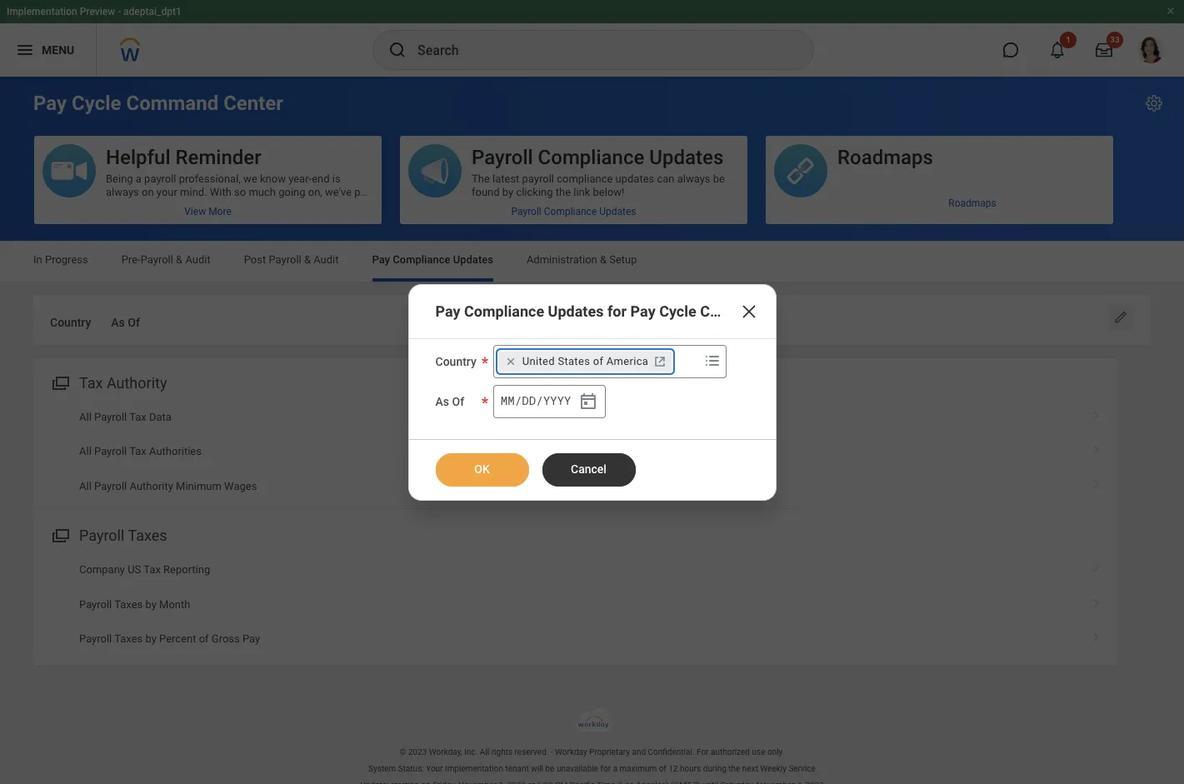 Task type: describe. For each thing, give the bounding box(es) containing it.
we
[[243, 172, 257, 185]]

authorized
[[711, 747, 750, 756]]

payroll down 'payroll taxes by month'
[[79, 632, 112, 645]]

tax for authorities
[[129, 445, 146, 458]]

close environment banner image
[[1166, 6, 1176, 16]]

6:00
[[537, 781, 553, 784]]

being
[[106, 172, 133, 185]]

taxes for payroll taxes by month
[[114, 598, 143, 610]]

compliance inside pay compliance updates for pay cycle command center dialog
[[464, 302, 544, 320]]

implementation inside "banner"
[[7, 6, 77, 17]]

unavailable
[[556, 764, 598, 773]]

setup
[[609, 253, 637, 266]]

payroll down all payroll tax authorities
[[94, 480, 127, 492]]

updates
[[615, 172, 654, 185]]

below!
[[593, 186, 624, 198]]

7)
[[693, 781, 700, 784]]

together
[[106, 199, 146, 212]]

all for all payroll authority minimum wages
[[79, 480, 91, 492]]

united
[[522, 355, 555, 367]]

weekly
[[760, 764, 787, 773]]

0 vertical spatial country
[[50, 316, 91, 329]]

mind.
[[180, 186, 207, 198]]

payroll up "latest"
[[472, 146, 533, 169]]

payroll taxes by percent of gross pay link
[[33, 622, 1117, 656]]

update;
[[360, 781, 388, 784]]

payroll taxes
[[79, 527, 167, 544]]

keep
[[188, 212, 211, 225]]

0 horizontal spatial your
[[157, 186, 177, 198]]

inbox large image
[[1096, 42, 1112, 58]]

in progress
[[33, 253, 88, 266]]

tab list inside main content
[[17, 242, 1167, 282]]

chevron right image for company us tax reporting
[[1086, 558, 1107, 574]]

ext link image
[[652, 353, 668, 370]]

© 2023 workday, inc. all rights reserved. - workday proprietary and confidential. for authorized use only. system status: your implementation tenant will be unavailable for a maximum of 12 hours during the next weekly service update; starting on friday, november 3, 2023 at 6:00 pm pacific time (los angeles) (gmt-7) until saturday, november 4, 202
[[360, 747, 824, 784]]

yyyy
[[543, 393, 571, 408]]

pre-payroll & audit
[[121, 253, 211, 266]]

the
[[472, 172, 490, 185]]

adeptai_dpt1
[[123, 6, 182, 17]]

2 november from the left
[[756, 781, 795, 784]]

pay cycle command center
[[33, 92, 283, 115]]

for inside "© 2023 workday, inc. all rights reserved. - workday proprietary and confidential. for authorized use only. system status: your implementation tenant will be unavailable for a maximum of 12 hours during the next weekly service update; starting on friday, november 3, 2023 at 6:00 pm pacific time (los angeles) (gmt-7) until saturday, november 4, 202"
[[600, 764, 611, 773]]

payroll inside "link"
[[511, 206, 541, 217]]

the latest payroll compliance updates can always be found by clicking the link below!
[[472, 172, 725, 198]]

workday,
[[429, 747, 462, 756]]

compliance
[[557, 172, 613, 185]]

(los
[[618, 781, 634, 784]]

payroll for helpful
[[144, 172, 176, 185]]

tax right menu group icon on the left of the page
[[79, 374, 103, 391]]

for inside dialog
[[607, 302, 627, 320]]

you
[[263, 199, 280, 212]]

dd
[[522, 393, 536, 408]]

can
[[657, 172, 675, 185]]

0 vertical spatial 2023
[[408, 747, 427, 756]]

on,
[[308, 186, 322, 198]]

1 vertical spatial your
[[214, 212, 235, 225]]

cancel
[[571, 462, 607, 475]]

of inside option
[[593, 355, 603, 367]]

administration & setup
[[527, 253, 637, 266]]

all payroll tax data
[[79, 411, 172, 423]]

by for month
[[145, 598, 157, 610]]

all for all payroll tax authorities
[[79, 445, 91, 458]]

by for percent
[[145, 632, 157, 645]]

link
[[573, 186, 590, 198]]

administration
[[527, 253, 597, 266]]

united states of america element
[[522, 354, 648, 369]]

payroll taxes by month link
[[33, 587, 1117, 622]]

progress
[[45, 253, 88, 266]]

going
[[278, 186, 305, 198]]

ok
[[474, 462, 490, 475]]

chevron right image for tax authority
[[1086, 439, 1107, 456]]

know
[[260, 172, 286, 185]]

post payroll & audit
[[244, 253, 339, 266]]

tax for data
[[129, 411, 146, 423]]

pay for pay cycle command center
[[33, 92, 67, 115]]

list for tax authority
[[33, 400, 1117, 503]]

payroll taxes by month
[[79, 598, 190, 610]]

all payroll tax authorities link
[[33, 434, 1117, 469]]

confidential.
[[648, 747, 694, 756]]

pay compliance updates for pay cycle command center
[[435, 302, 818, 320]]

united states of america
[[522, 355, 648, 367]]

always inside 'the latest payroll compliance updates can always be found by clicking the link below!'
[[677, 172, 710, 185]]

for
[[697, 747, 709, 756]]

by inside 'the latest payroll compliance updates can always be found by clicking the link below!'
[[502, 186, 513, 198]]

12
[[668, 764, 678, 773]]

status:
[[398, 764, 424, 773]]

cycle inside main content
[[72, 92, 121, 115]]

help
[[165, 212, 186, 225]]

profile logan mcneil element
[[1127, 32, 1174, 68]]

main content containing pay cycle command center
[[0, 77, 1184, 681]]

we've
[[325, 186, 352, 198]]

some
[[296, 199, 323, 212]]

payroll down help
[[141, 253, 173, 266]]

& for post payroll & audit
[[304, 253, 311, 266]]

updates up can
[[649, 146, 723, 169]]

roadmaps link
[[766, 190, 1113, 215]]

edit image
[[1112, 309, 1129, 326]]

all inside "© 2023 workday, inc. all rights reserved. - workday proprietary and confidential. for authorized use only. system status: your implementation tenant will be unavailable for a maximum of 12 hours during the next weekly service update; starting on friday, november 3, 2023 at 6:00 pm pacific time (los angeles) (gmt-7) until saturday, november 4, 202"
[[480, 747, 489, 756]]

cycle inside pay compliance updates for pay cycle command center dialog
[[659, 302, 696, 320]]

implementation preview -   adeptai_dpt1
[[7, 6, 182, 17]]

america
[[606, 355, 648, 367]]

0 horizontal spatial center
[[223, 92, 283, 115]]

as inside pay compliance updates for pay cycle command center dialog
[[435, 395, 449, 408]]

- inside "banner"
[[118, 6, 121, 17]]

audit for pre-payroll & audit
[[185, 253, 211, 266]]

compliance inside payroll compliance updates "link"
[[544, 206, 597, 217]]

remind
[[227, 199, 260, 212]]

workday
[[555, 747, 587, 756]]

so
[[234, 186, 246, 198]]

minimum
[[176, 480, 222, 492]]

saturday,
[[720, 781, 754, 784]]

use
[[752, 747, 765, 756]]

on inside "© 2023 workday, inc. all rights reserved. - workday proprietary and confidential. for authorized use only. system status: your implementation tenant will be unavailable for a maximum of 12 hours during the next weekly service update; starting on friday, november 3, 2023 at 6:00 pm pacific time (los angeles) (gmt-7) until saturday, november 4, 202"
[[421, 781, 431, 784]]

be inside 'the latest payroll compliance updates can always be found by clicking the link below!'
[[713, 172, 725, 185]]

implementation preview -   adeptai_dpt1 banner
[[0, 0, 1184, 77]]

system
[[368, 764, 396, 773]]

cancel button
[[542, 453, 635, 486]]

payroll compliance updates link
[[400, 199, 747, 224]]

payroll right post
[[269, 253, 301, 266]]

year-
[[288, 172, 312, 185]]

1 vertical spatial a
[[149, 199, 155, 212]]

& for pre-payroll & audit
[[176, 253, 183, 266]]

configure this page image
[[1144, 93, 1164, 113]]

footer containing © 2023 workday, inc. all rights reserved. - workday proprietary and confidential. for authorized use only. system status: your implementation tenant will be unavailable for a maximum of 12 hours during the next weekly service update; starting on friday, november 3, 2023 at 6:00 pm pacific time (los angeles) (gmt-7) until saturday, november 4, 202
[[0, 708, 1184, 784]]

helpful reminder
[[106, 146, 261, 169]]

payroll down company
[[79, 598, 112, 610]]

©
[[400, 747, 406, 756]]

0 vertical spatial payroll compliance updates
[[472, 146, 723, 169]]

authorities
[[149, 445, 202, 458]]

of inside being a payroll professional, we know year-end is always on your mind. with so much going on, we've put together a quick video to remind you of some important concepts to help keep your stress down!
[[283, 199, 293, 212]]

updates inside dialog
[[548, 302, 604, 320]]

payroll taxes by percent of gross pay
[[79, 632, 260, 645]]

put
[[354, 186, 370, 198]]

0 vertical spatial authority
[[107, 374, 167, 391]]

company us tax reporting link
[[33, 553, 1117, 587]]

pacific
[[570, 781, 595, 784]]



Task type: vqa. For each thing, say whether or not it's contained in the screenshot.
Of to the top
yes



Task type: locate. For each thing, give the bounding box(es) containing it.
helpful
[[106, 146, 170, 169]]

0 horizontal spatial /
[[515, 393, 522, 408]]

0 horizontal spatial as of
[[111, 316, 140, 329]]

main content
[[0, 77, 1184, 681]]

service
[[789, 764, 816, 773]]

1 vertical spatial by
[[145, 598, 157, 610]]

1 & from the left
[[176, 253, 183, 266]]

inc.
[[464, 747, 478, 756]]

menu group image
[[48, 523, 71, 546]]

0 vertical spatial to
[[215, 199, 224, 212]]

as of inside pay compliance updates for pay cycle command center dialog
[[435, 395, 464, 408]]

payroll compliance updates up compliance
[[472, 146, 723, 169]]

pay for pay compliance updates for pay cycle command center
[[435, 302, 460, 320]]

proprietary
[[589, 747, 630, 756]]

reserved.
[[515, 747, 549, 756]]

on inside being a payroll professional, we know year-end is always on your mind. with so much going on, we've put together a quick video to remind you of some important concepts to help keep your stress down!
[[142, 186, 154, 198]]

updates down below!
[[599, 206, 636, 217]]

mm / dd / yyyy
[[501, 393, 571, 408]]

chevron right image inside payroll taxes by percent of gross pay link
[[1086, 627, 1107, 643]]

concepts
[[106, 212, 150, 225]]

pay inside payroll taxes by percent of gross pay link
[[242, 632, 260, 645]]

1 horizontal spatial implementation
[[445, 764, 503, 773]]

payroll for payroll
[[522, 172, 554, 185]]

a right being
[[136, 172, 142, 185]]

1 horizontal spatial as of
[[435, 395, 464, 408]]

x small image
[[502, 353, 519, 370]]

1 horizontal spatial november
[[756, 781, 795, 784]]

cycle up ext link image
[[659, 302, 696, 320]]

the left link
[[556, 186, 571, 198]]

chevron right image for payroll taxes by percent of gross pay
[[1086, 627, 1107, 643]]

4 chevron right image from the top
[[1086, 627, 1107, 643]]

a up the 'time'
[[613, 764, 617, 773]]

4,
[[797, 781, 803, 784]]

0 horizontal spatial be
[[545, 764, 554, 773]]

0 horizontal spatial november
[[458, 781, 497, 784]]

0 vertical spatial command
[[126, 92, 218, 115]]

implementation inside "© 2023 workday, inc. all rights reserved. - workday proprietary and confidential. for authorized use only. system status: your implementation tenant will be unavailable for a maximum of 12 hours during the next weekly service update; starting on friday, november 3, 2023 at 6:00 pm pacific time (los angeles) (gmt-7) until saturday, november 4, 202"
[[445, 764, 503, 773]]

country inside pay compliance updates for pay cycle command center dialog
[[435, 355, 476, 368]]

us
[[128, 563, 141, 576]]

of right states
[[593, 355, 603, 367]]

with
[[210, 186, 232, 198]]

taxes for payroll taxes by percent of gross pay
[[114, 632, 143, 645]]

1 horizontal spatial country
[[435, 355, 476, 368]]

as up tax authority
[[111, 316, 125, 329]]

as of inside main content
[[111, 316, 140, 329]]

1 horizontal spatial command
[[700, 302, 769, 320]]

1 horizontal spatial audit
[[313, 253, 339, 266]]

of up tax authority
[[128, 316, 140, 329]]

chevron right image
[[1086, 439, 1107, 456], [1086, 592, 1107, 609]]

0 vertical spatial by
[[502, 186, 513, 198]]

the inside 'the latest payroll compliance updates can always be found by clicking the link below!'
[[556, 186, 571, 198]]

chevron right image
[[1086, 405, 1107, 421], [1086, 474, 1107, 490], [1086, 558, 1107, 574], [1086, 627, 1107, 643]]

1 horizontal spatial to
[[215, 199, 224, 212]]

pre-
[[121, 253, 141, 266]]

2 horizontal spatial &
[[600, 253, 607, 266]]

tax left "data"
[[129, 411, 146, 423]]

1 horizontal spatial payroll
[[522, 172, 554, 185]]

be right "will"
[[545, 764, 554, 773]]

x image
[[739, 301, 759, 321]]

1 vertical spatial cycle
[[659, 302, 696, 320]]

0 horizontal spatial audit
[[185, 253, 211, 266]]

0 horizontal spatial command
[[126, 92, 218, 115]]

tenant
[[505, 764, 529, 773]]

1 vertical spatial implementation
[[445, 764, 503, 773]]

for
[[607, 302, 627, 320], [600, 764, 611, 773]]

1 horizontal spatial the
[[728, 764, 740, 773]]

authority
[[107, 374, 167, 391], [130, 480, 173, 492]]

0 vertical spatial cycle
[[72, 92, 121, 115]]

to left help
[[153, 212, 163, 225]]

of up the down!
[[283, 199, 293, 212]]

1 list from the top
[[33, 400, 1117, 503]]

0 horizontal spatial always
[[106, 186, 139, 198]]

always right can
[[677, 172, 710, 185]]

pay for pay compliance updates
[[372, 253, 390, 266]]

1 horizontal spatial a
[[149, 199, 155, 212]]

all payroll tax authorities
[[79, 445, 202, 458]]

1 horizontal spatial always
[[677, 172, 710, 185]]

payroll inside 'the latest payroll compliance updates can always be found by clicking the link below!'
[[522, 172, 554, 185]]

clicking
[[516, 186, 553, 198]]

all
[[79, 411, 91, 423], [79, 445, 91, 458], [79, 480, 91, 492], [480, 747, 489, 756]]

the
[[556, 186, 571, 198], [728, 764, 740, 773]]

tab list
[[17, 242, 1167, 282]]

tab list containing in progress
[[17, 242, 1167, 282]]

0 vertical spatial be
[[713, 172, 725, 185]]

your down the remind
[[214, 212, 235, 225]]

roadmaps inside button
[[837, 146, 933, 169]]

0 vertical spatial the
[[556, 186, 571, 198]]

authority inside list
[[130, 480, 173, 492]]

pm
[[555, 781, 568, 784]]

percent
[[159, 632, 196, 645]]

command up "prompts" image
[[700, 302, 769, 320]]

2 list from the top
[[33, 553, 1117, 656]]

company
[[79, 563, 125, 576]]

0 horizontal spatial the
[[556, 186, 571, 198]]

0 horizontal spatial on
[[142, 186, 154, 198]]

to
[[215, 199, 224, 212], [153, 212, 163, 225]]

audit for post payroll & audit
[[313, 253, 339, 266]]

states
[[558, 355, 590, 367]]

audit down the keep at left
[[185, 253, 211, 266]]

payroll down tax authority
[[94, 411, 127, 423]]

tax inside all payroll tax data link
[[129, 411, 146, 423]]

as inside main content
[[111, 316, 125, 329]]

0 vertical spatial your
[[157, 186, 177, 198]]

of
[[128, 316, 140, 329], [452, 395, 464, 408]]

of inside pay compliance updates for pay cycle command center dialog
[[452, 395, 464, 408]]

always down being
[[106, 186, 139, 198]]

3,
[[499, 781, 505, 784]]

only.
[[767, 747, 784, 756]]

list containing all payroll tax data
[[33, 400, 1117, 503]]

& right post
[[304, 253, 311, 266]]

1 chevron right image from the top
[[1086, 405, 1107, 421]]

center inside dialog
[[773, 302, 818, 320]]

be right can
[[713, 172, 725, 185]]

of left the gross at the left of the page
[[199, 632, 209, 645]]

payroll inside being a payroll professional, we know year-end is always on your mind. with so much going on, we've put together a quick video to remind you of some important concepts to help keep your stress down!
[[144, 172, 176, 185]]

0 horizontal spatial country
[[50, 316, 91, 329]]

a inside "© 2023 workday, inc. all rights reserved. - workday proprietary and confidential. for authorized use only. system status: your implementation tenant will be unavailable for a maximum of 12 hours during the next weekly service update; starting on friday, november 3, 2023 at 6:00 pm pacific time (los angeles) (gmt-7) until saturday, november 4, 202"
[[613, 764, 617, 773]]

center up reminder
[[223, 92, 283, 115]]

0 vertical spatial roadmaps
[[837, 146, 933, 169]]

time
[[597, 781, 615, 784]]

2 & from the left
[[304, 253, 311, 266]]

1 vertical spatial as of
[[435, 395, 464, 408]]

a
[[136, 172, 142, 185], [149, 199, 155, 212], [613, 764, 617, 773]]

1 vertical spatial for
[[600, 764, 611, 773]]

2023 right ©
[[408, 747, 427, 756]]

as of group
[[493, 385, 606, 418]]

0 vertical spatial on
[[142, 186, 154, 198]]

united states of america, press delete to clear value, ctrl + enter opens in new window. option
[[499, 351, 672, 371]]

by left the month
[[145, 598, 157, 610]]

tax inside all payroll tax authorities link
[[129, 445, 146, 458]]

all down all payroll tax data
[[79, 445, 91, 458]]

1 horizontal spatial your
[[214, 212, 235, 225]]

1 vertical spatial on
[[421, 781, 431, 784]]

all inside all payroll tax data link
[[79, 411, 91, 423]]

/ right mm
[[515, 393, 522, 408]]

- right preview
[[118, 6, 121, 17]]

1 chevron right image from the top
[[1086, 439, 1107, 456]]

list containing company us tax reporting
[[33, 553, 1117, 656]]

chevron right image inside all payroll tax data link
[[1086, 405, 1107, 421]]

1 vertical spatial roadmaps
[[948, 197, 996, 209]]

payroll down all payroll tax data
[[94, 445, 127, 458]]

will
[[531, 764, 543, 773]]

(gmt-
[[671, 781, 693, 784]]

to down with
[[215, 199, 224, 212]]

of
[[283, 199, 293, 212], [593, 355, 603, 367], [199, 632, 209, 645], [659, 764, 666, 773]]

1 horizontal spatial /
[[536, 393, 543, 408]]

1 vertical spatial country
[[435, 355, 476, 368]]

2 payroll from the left
[[522, 172, 554, 185]]

1 horizontal spatial center
[[773, 302, 818, 320]]

in
[[33, 253, 42, 266]]

0 vertical spatial -
[[118, 6, 121, 17]]

next
[[742, 764, 758, 773]]

1 horizontal spatial be
[[713, 172, 725, 185]]

payroll compliance updates down link
[[511, 206, 636, 217]]

during
[[703, 764, 726, 773]]

1 horizontal spatial &
[[304, 253, 311, 266]]

chevron right image inside all payroll tax authorities link
[[1086, 439, 1107, 456]]

1 horizontal spatial as
[[435, 395, 449, 408]]

all payroll authority minimum wages link
[[33, 469, 1117, 503]]

all inside all payroll authority minimum wages link
[[79, 480, 91, 492]]

center right x "image"
[[773, 302, 818, 320]]

chevron right image inside company us tax reporting link
[[1086, 558, 1107, 574]]

implementation
[[7, 6, 77, 17], [445, 764, 503, 773]]

updates up states
[[548, 302, 604, 320]]

pay compliance updates for pay cycle command center dialog
[[408, 284, 818, 500]]

list for payroll taxes
[[33, 553, 1117, 656]]

chevron right image for all payroll authority minimum wages
[[1086, 474, 1107, 490]]

down!
[[270, 212, 299, 225]]

pay compliance updates
[[372, 253, 493, 266]]

authority down all payroll tax authorities
[[130, 480, 173, 492]]

is
[[332, 172, 340, 185]]

payroll up company
[[79, 527, 124, 544]]

as of up tax authority
[[111, 316, 140, 329]]

updates
[[649, 146, 723, 169], [599, 206, 636, 217], [453, 253, 493, 266], [548, 302, 604, 320]]

video
[[186, 199, 212, 212]]

1 vertical spatial -
[[551, 747, 553, 756]]

all down tax authority
[[79, 411, 91, 423]]

0 vertical spatial as
[[111, 316, 125, 329]]

0 vertical spatial taxes
[[128, 527, 167, 544]]

0 horizontal spatial to
[[153, 212, 163, 225]]

1 vertical spatial chevron right image
[[1086, 592, 1107, 609]]

0 vertical spatial for
[[607, 302, 627, 320]]

of inside "© 2023 workday, inc. all rights reserved. - workday proprietary and confidential. for authorized use only. system status: your implementation tenant will be unavailable for a maximum of 12 hours during the next weekly service update; starting on friday, november 3, 2023 at 6:00 pm pacific time (los angeles) (gmt-7) until saturday, november 4, 202"
[[659, 764, 666, 773]]

country left x small image
[[435, 355, 476, 368]]

1 audit from the left
[[185, 253, 211, 266]]

calendar image
[[578, 391, 598, 411]]

chevron right image for payroll taxes
[[1086, 592, 1107, 609]]

0 vertical spatial center
[[223, 92, 283, 115]]

0 vertical spatial chevron right image
[[1086, 439, 1107, 456]]

quick
[[157, 199, 183, 212]]

your
[[426, 764, 443, 773]]

2 vertical spatial by
[[145, 632, 157, 645]]

1 horizontal spatial on
[[421, 781, 431, 784]]

on up together at the left of the page
[[142, 186, 154, 198]]

all up payroll taxes in the left of the page
[[79, 480, 91, 492]]

0 vertical spatial a
[[136, 172, 142, 185]]

chevron right image for all payroll tax data
[[1086, 405, 1107, 421]]

roadmaps
[[837, 146, 933, 169], [948, 197, 996, 209]]

/ right dd
[[536, 393, 543, 408]]

0 horizontal spatial roadmaps
[[837, 146, 933, 169]]

the up saturday,
[[728, 764, 740, 773]]

0 horizontal spatial cycle
[[72, 92, 121, 115]]

november left 3,
[[458, 781, 497, 784]]

-
[[118, 6, 121, 17], [551, 747, 553, 756]]

company us tax reporting
[[79, 563, 210, 576]]

1 horizontal spatial of
[[452, 395, 464, 408]]

mm
[[501, 393, 515, 408]]

on
[[142, 186, 154, 198], [421, 781, 431, 784]]

authority up all payroll tax data
[[107, 374, 167, 391]]

command inside dialog
[[700, 302, 769, 320]]

a left quick
[[149, 199, 155, 212]]

0 horizontal spatial as
[[111, 316, 125, 329]]

0 vertical spatial list
[[33, 400, 1117, 503]]

for up america
[[607, 302, 627, 320]]

footer
[[0, 708, 1184, 784]]

prompts image
[[702, 350, 722, 370]]

1 horizontal spatial -
[[551, 747, 553, 756]]

updates inside "link"
[[599, 206, 636, 217]]

hours
[[680, 764, 701, 773]]

at
[[528, 781, 535, 784]]

chevron right image inside "payroll taxes by month" link
[[1086, 592, 1107, 609]]

2 vertical spatial a
[[613, 764, 617, 773]]

payroll up clicking
[[522, 172, 554, 185]]

1 / from the left
[[515, 393, 522, 408]]

& down help
[[176, 253, 183, 266]]

on down the your
[[421, 781, 431, 784]]

taxes for payroll taxes
[[128, 527, 167, 544]]

taxes up company us tax reporting
[[128, 527, 167, 544]]

all right inc.
[[480, 747, 489, 756]]

/
[[515, 393, 522, 408], [536, 393, 543, 408]]

payroll compliance updates inside "link"
[[511, 206, 636, 217]]

roadmaps inside 'link'
[[948, 197, 996, 209]]

2 chevron right image from the top
[[1086, 592, 1107, 609]]

1 vertical spatial as
[[435, 395, 449, 408]]

payroll down clicking
[[511, 206, 541, 217]]

2 vertical spatial taxes
[[114, 632, 143, 645]]

of left 12
[[659, 764, 666, 773]]

- inside "© 2023 workday, inc. all rights reserved. - workday proprietary and confidential. for authorized use only. system status: your implementation tenant will be unavailable for a maximum of 12 hours during the next weekly service update; starting on friday, november 3, 2023 at 6:00 pm pacific time (los angeles) (gmt-7) until saturday, november 4, 202"
[[551, 747, 553, 756]]

1 vertical spatial list
[[33, 553, 1117, 656]]

tax for reporting
[[144, 563, 161, 576]]

found
[[472, 186, 500, 198]]

0 horizontal spatial of
[[128, 316, 140, 329]]

0 vertical spatial implementation
[[7, 6, 77, 17]]

payroll up quick
[[144, 172, 176, 185]]

implementation down inc.
[[445, 764, 503, 773]]

tax down all payroll tax data
[[129, 445, 146, 458]]

of left mm
[[452, 395, 464, 408]]

always inside being a payroll professional, we know year-end is always on your mind. with so much going on, we've put together a quick video to remind you of some important concepts to help keep your stress down!
[[106, 186, 139, 198]]

payroll
[[144, 172, 176, 185], [522, 172, 554, 185]]

& left setup
[[600, 253, 607, 266]]

audit down some
[[313, 253, 339, 266]]

0 horizontal spatial &
[[176, 253, 183, 266]]

3 & from the left
[[600, 253, 607, 266]]

tax right us
[[144, 563, 161, 576]]

country up menu group icon on the left of the page
[[50, 316, 91, 329]]

for up the 'time'
[[600, 764, 611, 773]]

1 horizontal spatial 2023
[[507, 781, 526, 784]]

command up helpful reminder
[[126, 92, 218, 115]]

1 vertical spatial the
[[728, 764, 740, 773]]

2023 down tenant
[[507, 781, 526, 784]]

all inside all payroll tax authorities link
[[79, 445, 91, 458]]

starting
[[390, 781, 419, 784]]

audit
[[185, 253, 211, 266], [313, 253, 339, 266]]

1 vertical spatial command
[[700, 302, 769, 320]]

1 november from the left
[[458, 781, 497, 784]]

1 vertical spatial to
[[153, 212, 163, 225]]

0 vertical spatial as of
[[111, 316, 140, 329]]

the inside "© 2023 workday, inc. all rights reserved. - workday proprietary and confidential. for authorized use only. system status: your implementation tenant will be unavailable for a maximum of 12 hours during the next weekly service update; starting on friday, november 3, 2023 at 6:00 pm pacific time (los angeles) (gmt-7) until saturday, november 4, 202"
[[728, 764, 740, 773]]

1 vertical spatial taxes
[[114, 598, 143, 610]]

2 / from the left
[[536, 393, 543, 408]]

1 vertical spatial authority
[[130, 480, 173, 492]]

menu group image
[[48, 371, 71, 393]]

cycle up helpful
[[72, 92, 121, 115]]

2 audit from the left
[[313, 253, 339, 266]]

angeles)
[[636, 781, 669, 784]]

your up quick
[[157, 186, 177, 198]]

by left percent
[[145, 632, 157, 645]]

3 chevron right image from the top
[[1086, 558, 1107, 574]]

chevron right image inside all payroll authority minimum wages link
[[1086, 474, 1107, 490]]

friday,
[[433, 781, 456, 784]]

search image
[[387, 40, 407, 60]]

notifications large image
[[1049, 42, 1066, 58]]

1 vertical spatial 2023
[[507, 781, 526, 784]]

by down "latest"
[[502, 186, 513, 198]]

end
[[312, 172, 330, 185]]

taxes
[[128, 527, 167, 544], [114, 598, 143, 610], [114, 632, 143, 645]]

0 horizontal spatial payroll
[[144, 172, 176, 185]]

latest
[[492, 172, 519, 185]]

1 vertical spatial of
[[452, 395, 464, 408]]

preview
[[80, 6, 115, 17]]

0 horizontal spatial a
[[136, 172, 142, 185]]

0 vertical spatial of
[[128, 316, 140, 329]]

stress
[[237, 212, 267, 225]]

post
[[244, 253, 266, 266]]

list
[[33, 400, 1117, 503], [33, 553, 1117, 656]]

1 horizontal spatial roadmaps
[[948, 197, 996, 209]]

tax inside company us tax reporting link
[[144, 563, 161, 576]]

be inside "© 2023 workday, inc. all rights reserved. - workday proprietary and confidential. for authorized use only. system status: your implementation tenant will be unavailable for a maximum of 12 hours during the next weekly service update; starting on friday, november 3, 2023 at 6:00 pm pacific time (los angeles) (gmt-7) until saturday, november 4, 202"
[[545, 764, 554, 773]]

november down weekly
[[756, 781, 795, 784]]

november
[[458, 781, 497, 784], [756, 781, 795, 784]]

1 vertical spatial be
[[545, 764, 554, 773]]

rights
[[491, 747, 512, 756]]

be
[[713, 172, 725, 185], [545, 764, 554, 773]]

taxes down 'payroll taxes by month'
[[114, 632, 143, 645]]

2 horizontal spatial a
[[613, 764, 617, 773]]

until
[[702, 781, 718, 784]]

all for all payroll tax data
[[79, 411, 91, 423]]

as of left mm
[[435, 395, 464, 408]]

1 payroll from the left
[[144, 172, 176, 185]]

as left mm
[[435, 395, 449, 408]]

updates down the found
[[453, 253, 493, 266]]

by
[[502, 186, 513, 198], [145, 598, 157, 610], [145, 632, 157, 645]]

0 horizontal spatial 2023
[[408, 747, 427, 756]]

0 horizontal spatial implementation
[[7, 6, 77, 17]]

implementation left preview
[[7, 6, 77, 17]]

- left workday
[[551, 747, 553, 756]]

1 vertical spatial center
[[773, 302, 818, 320]]

1 vertical spatial payroll compliance updates
[[511, 206, 636, 217]]

of inside main content
[[128, 316, 140, 329]]

0 horizontal spatial -
[[118, 6, 121, 17]]

taxes down us
[[114, 598, 143, 610]]

2 chevron right image from the top
[[1086, 474, 1107, 490]]

1 horizontal spatial cycle
[[659, 302, 696, 320]]



